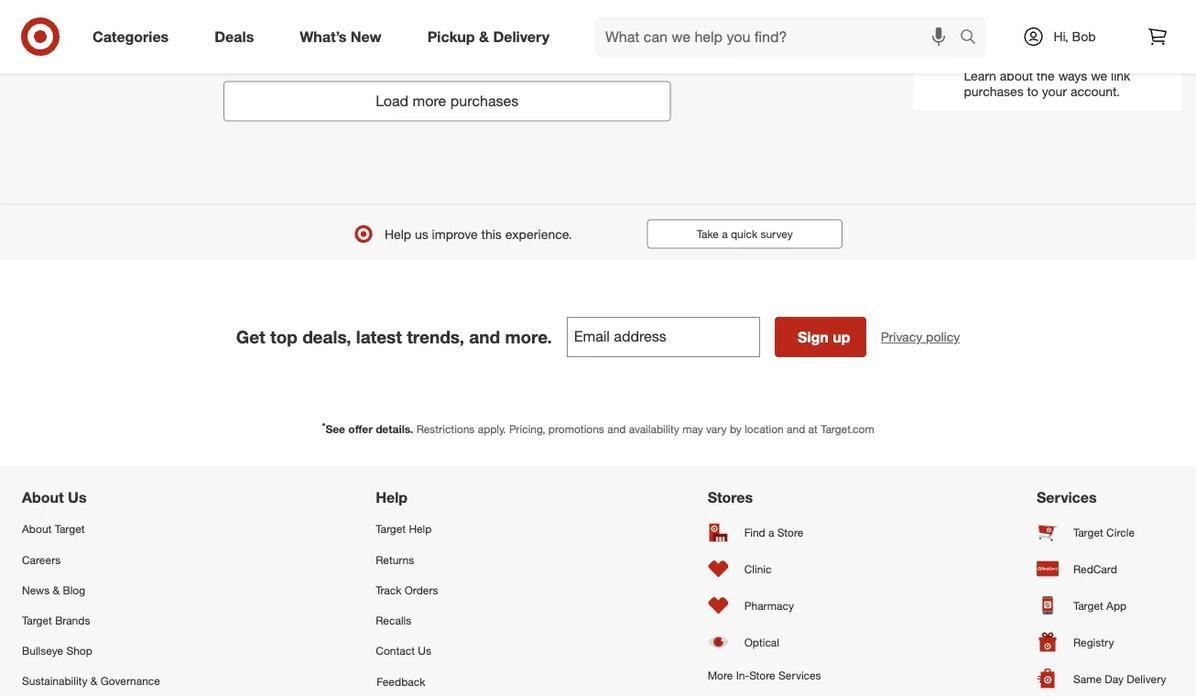 Task type: describe. For each thing, give the bounding box(es) containing it.
same day delivery
[[1074, 672, 1167, 686]]

1 horizontal spatial services
[[1037, 488, 1097, 506]]

target brands link
[[22, 605, 160, 636]]

at
[[809, 422, 818, 436]]

same day delivery link
[[1037, 661, 1175, 696]]

*
[[322, 420, 326, 432]]

privacy
[[881, 329, 923, 345]]

search button
[[952, 16, 996, 60]]

pharmacy link
[[708, 587, 821, 624]]

& for sustainability
[[91, 674, 97, 688]]

new
[[351, 28, 382, 45]]

latest
[[356, 326, 402, 347]]

contact
[[376, 644, 415, 658]]

load
[[376, 92, 409, 110]]

& for pickup
[[479, 28, 489, 45]]

categories
[[93, 28, 169, 45]]

get
[[236, 326, 265, 347]]

registry link
[[1037, 624, 1175, 661]]

deals,
[[303, 326, 351, 347]]

a for add
[[562, 4, 571, 22]]

store for a
[[778, 526, 804, 539]]

load more purchases
[[376, 92, 519, 110]]

purchases for how do purchases show up? learn about the ways we link purchases to your account.
[[1022, 31, 1094, 49]]

target circle
[[1074, 526, 1135, 539]]

returns
[[376, 553, 414, 566]]

add
[[530, 4, 558, 22]]

target help link
[[376, 514, 492, 544]]

your
[[1042, 83, 1067, 99]]

news & blog
[[22, 583, 85, 597]]

hi,
[[1054, 28, 1069, 44]]

promotions
[[549, 422, 605, 436]]

circle
[[1107, 526, 1135, 539]]

find
[[745, 526, 766, 539]]

purchases for load more purchases
[[451, 92, 519, 110]]

how
[[964, 31, 996, 49]]

policy
[[926, 329, 960, 345]]

about us
[[22, 488, 87, 506]]

What can we help you find? suggestions appear below search field
[[595, 16, 965, 57]]

redcard link
[[1037, 551, 1175, 587]]

target for target circle
[[1074, 526, 1104, 539]]

help inside 'link'
[[409, 522, 432, 536]]

more
[[413, 92, 447, 110]]

news
[[22, 583, 50, 597]]

see
[[326, 422, 345, 436]]

details.
[[376, 422, 414, 436]]

returns link
[[376, 544, 492, 575]]

pickup & delivery
[[428, 28, 550, 45]]

pickup & delivery link
[[412, 16, 573, 57]]

learn
[[964, 67, 997, 83]]

1 vertical spatial services
[[779, 669, 821, 683]]

survey
[[761, 227, 793, 241]]

sign up
[[798, 328, 851, 346]]

search
[[952, 29, 996, 47]]

help for help us improve this experience.
[[385, 226, 411, 242]]

deals
[[215, 28, 254, 45]]

track orders link
[[376, 575, 492, 605]]

more in-store services link
[[708, 661, 821, 691]]

bullseye shop link
[[22, 636, 160, 666]]

to
[[1028, 83, 1039, 99]]

redcard
[[1074, 562, 1118, 576]]

account.
[[1071, 83, 1120, 99]]

bullseye
[[22, 644, 63, 658]]

what's new link
[[284, 16, 405, 57]]

target circle link
[[1037, 514, 1175, 551]]

help for help
[[376, 488, 408, 506]]

shop
[[66, 644, 92, 658]]

improve
[[432, 226, 478, 242]]

sustainability & governance
[[22, 674, 160, 688]]

contact us
[[376, 644, 432, 658]]

this
[[482, 226, 502, 242]]

hi, bob
[[1054, 28, 1096, 44]]

take a quick survey button
[[647, 219, 843, 249]]

purchases down up?
[[964, 83, 1024, 99]]

orders
[[405, 583, 438, 597]]

in-
[[736, 669, 750, 683]]

do
[[1000, 31, 1017, 49]]

about target link
[[22, 514, 160, 544]]

optical link
[[708, 624, 821, 661]]

target down about us
[[55, 522, 85, 536]]

target for target app
[[1074, 599, 1104, 613]]

what's
[[300, 28, 347, 45]]

apply.
[[478, 422, 506, 436]]

us
[[415, 226, 429, 242]]

sign
[[798, 328, 829, 346]]

card
[[608, 4, 639, 22]]

bullseye shop
[[22, 644, 92, 658]]

experience.
[[506, 226, 572, 242]]

deals link
[[199, 16, 277, 57]]

by
[[730, 422, 742, 436]]

top
[[270, 326, 298, 347]]



Task type: locate. For each thing, give the bounding box(es) containing it.
pickup
[[428, 28, 475, 45]]

1 vertical spatial us
[[418, 644, 432, 658]]

offer
[[348, 422, 373, 436]]

restrictions
[[417, 422, 475, 436]]

track
[[376, 583, 402, 597]]

find a store link
[[708, 514, 821, 551]]

delivery for same day delivery
[[1127, 672, 1167, 686]]

1 vertical spatial about
[[22, 522, 52, 536]]

pricing,
[[509, 422, 546, 436]]

load more purchases button
[[224, 81, 671, 121]]

about
[[22, 488, 64, 506], [22, 522, 52, 536]]

0 vertical spatial &
[[479, 28, 489, 45]]

0 vertical spatial help
[[385, 226, 411, 242]]

target
[[55, 522, 85, 536], [376, 522, 406, 536], [1074, 526, 1104, 539], [1074, 599, 1104, 613], [22, 613, 52, 627]]

store down optical link
[[750, 669, 776, 683]]

delivery inside pickup & delivery link
[[493, 28, 550, 45]]

1 vertical spatial &
[[53, 583, 60, 597]]

2 horizontal spatial &
[[479, 28, 489, 45]]

a right find
[[769, 526, 775, 539]]

take a quick survey
[[697, 227, 793, 241]]

same
[[1074, 672, 1102, 686]]

purchases
[[1022, 31, 1094, 49], [964, 83, 1024, 99], [451, 92, 519, 110]]

1 horizontal spatial delivery
[[1127, 672, 1167, 686]]

target brands
[[22, 613, 90, 627]]

1 vertical spatial store
[[750, 669, 776, 683]]

0 vertical spatial services
[[1037, 488, 1097, 506]]

pharmacy
[[745, 599, 794, 613]]

us for contact us
[[418, 644, 432, 658]]

up?
[[964, 49, 990, 67]]

more in-store services
[[708, 669, 821, 683]]

about
[[1000, 67, 1033, 83]]

and
[[469, 326, 500, 347], [608, 422, 626, 436], [787, 422, 806, 436]]

about up about target
[[22, 488, 64, 506]]

app
[[1107, 599, 1127, 613]]

0 horizontal spatial delivery
[[493, 28, 550, 45]]

new
[[575, 4, 604, 22]]

about for about target
[[22, 522, 52, 536]]

a for take
[[722, 227, 728, 241]]

target.com
[[821, 422, 875, 436]]

* see offer details. restrictions apply. pricing, promotions and availability may vary by location and at target.com
[[322, 420, 875, 436]]

0 vertical spatial about
[[22, 488, 64, 506]]

2 about from the top
[[22, 522, 52, 536]]

2 horizontal spatial a
[[769, 526, 775, 539]]

us right the contact
[[418, 644, 432, 658]]

us for about us
[[68, 488, 87, 506]]

help
[[385, 226, 411, 242], [376, 488, 408, 506], [409, 522, 432, 536]]

a inside "add a new card" link
[[562, 4, 571, 22]]

sustainability & governance link
[[22, 666, 160, 696]]

0 vertical spatial us
[[68, 488, 87, 506]]

help up the target help
[[376, 488, 408, 506]]

target help
[[376, 522, 432, 536]]

careers link
[[22, 544, 160, 575]]

the
[[1037, 67, 1055, 83]]

us up 'about target' link
[[68, 488, 87, 506]]

delivery down add
[[493, 28, 550, 45]]

1 horizontal spatial &
[[91, 674, 97, 688]]

a
[[562, 4, 571, 22], [722, 227, 728, 241], [769, 526, 775, 539]]

0 vertical spatial store
[[778, 526, 804, 539]]

purchases up "the"
[[1022, 31, 1094, 49]]

add a new card
[[530, 4, 639, 22]]

governance
[[100, 674, 160, 688]]

add a new card link
[[518, 0, 651, 34]]

a inside find a store link
[[769, 526, 775, 539]]

target app link
[[1037, 587, 1175, 624]]

1 horizontal spatial a
[[722, 227, 728, 241]]

0 vertical spatial delivery
[[493, 28, 550, 45]]

store right find
[[778, 526, 804, 539]]

1 horizontal spatial store
[[778, 526, 804, 539]]

2 vertical spatial help
[[409, 522, 432, 536]]

stores
[[708, 488, 753, 506]]

and left more.
[[469, 326, 500, 347]]

news & blog link
[[22, 575, 160, 605]]

purchases inside button
[[451, 92, 519, 110]]

purchases right more
[[451, 92, 519, 110]]

a for find
[[769, 526, 775, 539]]

target down news
[[22, 613, 52, 627]]

1 about from the top
[[22, 488, 64, 506]]

& for news
[[53, 583, 60, 597]]

delivery right day
[[1127, 672, 1167, 686]]

1 horizontal spatial us
[[418, 644, 432, 658]]

services up target circle
[[1037, 488, 1097, 506]]

2 vertical spatial &
[[91, 674, 97, 688]]

1 horizontal spatial and
[[608, 422, 626, 436]]

we
[[1091, 67, 1108, 83]]

1 vertical spatial delivery
[[1127, 672, 1167, 686]]

services down optical link
[[779, 669, 821, 683]]

target inside 'link'
[[376, 522, 406, 536]]

0 horizontal spatial services
[[779, 669, 821, 683]]

trends,
[[407, 326, 465, 347]]

find a store
[[745, 526, 804, 539]]

0 horizontal spatial &
[[53, 583, 60, 597]]

take
[[697, 227, 719, 241]]

a right take
[[722, 227, 728, 241]]

target for target brands
[[22, 613, 52, 627]]

and left availability
[[608, 422, 626, 436]]

delivery for pickup & delivery
[[493, 28, 550, 45]]

ways
[[1059, 67, 1088, 83]]

target left app
[[1074, 599, 1104, 613]]

privacy policy
[[881, 329, 960, 345]]

store
[[778, 526, 804, 539], [750, 669, 776, 683]]

bob
[[1073, 28, 1096, 44]]

show
[[1099, 31, 1136, 49]]

delivery inside same day delivery link
[[1127, 672, 1167, 686]]

clinic link
[[708, 551, 821, 587]]

careers
[[22, 553, 61, 566]]

1 vertical spatial help
[[376, 488, 408, 506]]

0 horizontal spatial store
[[750, 669, 776, 683]]

registry
[[1074, 635, 1115, 649]]

and left at
[[787, 422, 806, 436]]

services
[[1037, 488, 1097, 506], [779, 669, 821, 683]]

vary
[[707, 422, 727, 436]]

location
[[745, 422, 784, 436]]

what's new
[[300, 28, 382, 45]]

2 horizontal spatial and
[[787, 422, 806, 436]]

help up returns link
[[409, 522, 432, 536]]

None text field
[[567, 317, 760, 357]]

how do purchases show up? learn about the ways we link purchases to your account.
[[964, 31, 1136, 99]]

brands
[[55, 613, 90, 627]]

help left us
[[385, 226, 411, 242]]

& down bullseye shop link
[[91, 674, 97, 688]]

clinic
[[745, 562, 772, 576]]

target for target help
[[376, 522, 406, 536]]

2 vertical spatial a
[[769, 526, 775, 539]]

0 horizontal spatial us
[[68, 488, 87, 506]]

0 horizontal spatial a
[[562, 4, 571, 22]]

1 vertical spatial a
[[722, 227, 728, 241]]

get top deals, latest trends, and more.
[[236, 326, 552, 347]]

& left blog
[[53, 583, 60, 597]]

categories link
[[77, 16, 192, 57]]

about target
[[22, 522, 85, 536]]

about for about us
[[22, 488, 64, 506]]

&
[[479, 28, 489, 45], [53, 583, 60, 597], [91, 674, 97, 688]]

a inside take a quick survey button
[[722, 227, 728, 241]]

blog
[[63, 583, 85, 597]]

0 horizontal spatial and
[[469, 326, 500, 347]]

target left circle
[[1074, 526, 1104, 539]]

& right pickup
[[479, 28, 489, 45]]

a right add
[[562, 4, 571, 22]]

more.
[[505, 326, 552, 347]]

target up returns on the bottom left of the page
[[376, 522, 406, 536]]

track orders
[[376, 583, 438, 597]]

about up careers
[[22, 522, 52, 536]]

store for in-
[[750, 669, 776, 683]]

0 vertical spatial a
[[562, 4, 571, 22]]

sign up button
[[775, 317, 867, 357]]



Task type: vqa. For each thing, say whether or not it's contained in the screenshot.
Returns LINK
yes



